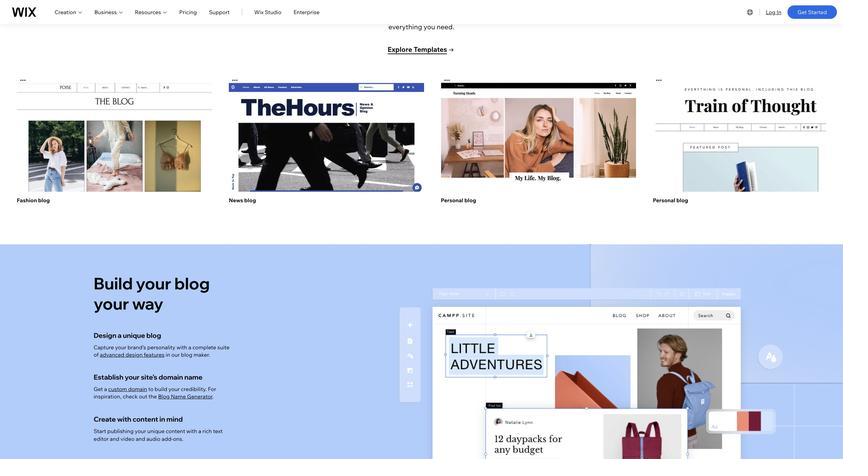 Task type: locate. For each thing, give the bounding box(es) containing it.
1 horizontal spatial personal blog
[[653, 197, 689, 204]]

0 vertical spatial in
[[166, 352, 170, 358]]

fashion blog link
[[17, 78, 212, 244]]

your
[[136, 273, 171, 294], [94, 294, 129, 314], [115, 344, 126, 351], [125, 373, 140, 381], [169, 386, 180, 392], [135, 428, 146, 435]]

2 personal blog from the left
[[653, 197, 689, 204]]

0 horizontal spatial and
[[110, 436, 119, 442]]

customizable
[[406, 12, 448, 20]]

get for get a custom domain
[[94, 386, 103, 392]]

and down publishing
[[110, 436, 119, 442]]

suite
[[217, 344, 230, 351]]

scrolling website template examples image
[[17, 78, 212, 192], [229, 78, 424, 192], [441, 78, 636, 192], [653, 78, 843, 192]]

support link
[[209, 8, 230, 16]]

free
[[392, 12, 405, 20]]

content up the start publishing your unique content with a rich text editor and video and audio add-ons.
[[133, 415, 158, 424]]

in left the our
[[166, 352, 170, 358]]

a left complete
[[188, 344, 191, 351]]

a inside 'capture your brand's personality with a complete suite of'
[[188, 344, 191, 351]]

advanced design features link
[[100, 352, 165, 358]]

0 horizontal spatial get
[[94, 386, 103, 392]]

900+
[[374, 12, 391, 20]]

in
[[777, 9, 782, 15]]

1 horizontal spatial domain
[[159, 373, 183, 381]]

1 horizontal spatial unique
[[147, 428, 165, 435]]

with left rich
[[186, 428, 197, 435]]

0 horizontal spatial in
[[160, 415, 165, 424]]

get up inspiration,
[[94, 386, 103, 392]]

1 horizontal spatial and
[[136, 436, 145, 442]]

in left mind
[[160, 415, 165, 424]]

1 horizontal spatial content
[[166, 428, 185, 435]]

1 vertical spatial get
[[94, 386, 103, 392]]

0 horizontal spatial domain
[[128, 386, 147, 392]]

personal blog link
[[441, 78, 636, 244], [653, 78, 843, 244]]

started
[[808, 9, 827, 15]]

editor
[[94, 436, 109, 442]]

complete
[[193, 344, 216, 351]]

mind
[[167, 415, 183, 424]]

blog name generator .
[[158, 393, 214, 400]]

business
[[94, 9, 117, 15]]

1 horizontal spatial personal
[[653, 197, 676, 204]]

1 horizontal spatial in
[[166, 352, 170, 358]]

a
[[118, 331, 122, 340], [188, 344, 191, 351], [104, 386, 107, 392], [198, 428, 201, 435]]

video
[[121, 436, 135, 442]]

blog
[[38, 197, 50, 204], [244, 197, 256, 204], [465, 197, 476, 204], [677, 197, 689, 204], [175, 273, 210, 294], [146, 331, 161, 340], [181, 352, 192, 358]]

domain up build
[[159, 373, 183, 381]]

a up inspiration,
[[104, 386, 107, 392]]

log in link
[[766, 8, 782, 16]]

log
[[766, 9, 776, 15]]

design a unique blog
[[94, 331, 161, 340]]

get for get started
[[798, 9, 807, 15]]

with right built
[[498, 12, 511, 20]]

get inside "link"
[[798, 9, 807, 15]]

inspiration,
[[94, 393, 122, 400]]

fashion
[[17, 197, 37, 204]]

1 vertical spatial in
[[160, 415, 165, 424]]

our
[[171, 352, 180, 358]]

0 horizontal spatial personal
[[441, 197, 463, 204]]

in for mind
[[160, 415, 165, 424]]

domain
[[159, 373, 183, 381], [128, 386, 147, 392]]

news blog link
[[229, 78, 424, 244]]

wix
[[254, 9, 264, 15]]

enterprise
[[294, 9, 320, 15]]

capture your brand's personality with a complete suite of
[[94, 344, 230, 358]]

wix studio
[[254, 9, 282, 15]]

unique up brand's
[[123, 331, 145, 340]]

content up the ons.
[[166, 428, 185, 435]]

and
[[110, 436, 119, 442], [136, 436, 145, 442]]

choose from 900+ free customizable templates built with everything you need.
[[332, 12, 511, 31]]

advanced design features in our blog maker.
[[100, 352, 210, 358]]

2 personal from the left
[[653, 197, 676, 204]]

1 horizontal spatial personal blog link
[[653, 78, 843, 244]]

1 horizontal spatial get
[[798, 9, 807, 15]]

4 scrolling website template examples image from the left
[[653, 78, 843, 192]]

built
[[483, 12, 497, 20]]

in for our
[[166, 352, 170, 358]]

in
[[166, 352, 170, 358], [160, 415, 165, 424]]

domain up out
[[128, 386, 147, 392]]

create
[[94, 415, 116, 424]]

1 vertical spatial unique
[[147, 428, 165, 435]]

0 horizontal spatial personal blog link
[[441, 78, 636, 244]]

studio
[[265, 9, 282, 15]]

your inside 'capture your brand's personality with a complete suite of'
[[115, 344, 126, 351]]

with inside choose from 900+ free customizable templates built with everything you need.
[[498, 12, 511, 20]]

content
[[133, 415, 158, 424], [166, 428, 185, 435]]

audio
[[146, 436, 160, 442]]

1 vertical spatial content
[[166, 428, 185, 435]]

publishing
[[107, 428, 134, 435]]

with
[[498, 12, 511, 20], [177, 344, 187, 351], [117, 415, 131, 424], [186, 428, 197, 435]]

2 scrolling website template examples image from the left
[[229, 78, 424, 192]]

out
[[139, 393, 147, 400]]

get
[[798, 9, 807, 15], [94, 386, 103, 392]]

build your blog your way
[[94, 273, 210, 314]]

text
[[213, 428, 223, 435]]

0 vertical spatial domain
[[159, 373, 183, 381]]

unique up the 'audio'
[[147, 428, 165, 435]]

name
[[171, 393, 186, 400]]

support
[[209, 9, 230, 15]]

templates
[[449, 12, 481, 20]]

news blog
[[229, 197, 256, 204]]

brand's
[[128, 344, 146, 351]]

business button
[[94, 8, 123, 16]]

capture
[[94, 344, 114, 351]]

pricing
[[179, 9, 197, 15]]

get left started
[[798, 9, 807, 15]]

personal blog
[[441, 197, 476, 204], [653, 197, 689, 204]]

0 vertical spatial content
[[133, 415, 158, 424]]

0 vertical spatial get
[[798, 9, 807, 15]]

1 personal blog from the left
[[441, 197, 476, 204]]

resources
[[135, 9, 161, 15]]

explore templates
[[388, 45, 447, 54]]

everything
[[389, 22, 422, 31]]

1 and from the left
[[110, 436, 119, 442]]

1 vertical spatial domain
[[128, 386, 147, 392]]

your inside the start publishing your unique content with a rich text editor and video and audio add-ons.
[[135, 428, 146, 435]]

1 scrolling website template examples image from the left
[[17, 78, 212, 192]]

1 personal from the left
[[441, 197, 463, 204]]

a left rich
[[198, 428, 201, 435]]

with up the our
[[177, 344, 187, 351]]

0 horizontal spatial unique
[[123, 331, 145, 340]]

a right design at the left of page
[[118, 331, 122, 340]]

and right video in the bottom of the page
[[136, 436, 145, 442]]

of
[[94, 352, 99, 358]]

pricing link
[[179, 8, 197, 16]]

0 horizontal spatial personal blog
[[441, 197, 476, 204]]



Task type: vqa. For each thing, say whether or not it's contained in the screenshot.
check
yes



Task type: describe. For each thing, give the bounding box(es) containing it.
templates
[[414, 45, 447, 54]]

2 and from the left
[[136, 436, 145, 442]]

advanced
[[100, 352, 124, 358]]

build
[[94, 273, 133, 294]]

2 personal blog link from the left
[[653, 78, 843, 244]]

blog name generator link
[[158, 393, 213, 400]]

start publishing your unique content with a rich text editor and video and audio add-ons.
[[94, 428, 223, 442]]

to
[[148, 386, 154, 392]]

homepage of an outdoor lifestyle blog being built. company name: campp.site. there is a header: little adventures and an article called 12 daypacks for any budget. there is an image of a man modeling a backpack and one of a red backpack by itself. image
[[338, 268, 843, 459]]

custom
[[108, 386, 127, 392]]

build
[[155, 386, 167, 392]]

your inside 'to build your credibility. for inspiration, check out the'
[[169, 386, 180, 392]]

establish
[[94, 373, 124, 381]]

wix studio link
[[254, 8, 282, 16]]

with up publishing
[[117, 415, 131, 424]]

from
[[357, 12, 372, 20]]

features
[[144, 352, 165, 358]]

check
[[123, 393, 138, 400]]

with inside the start publishing your unique content with a rich text editor and video and audio add-ons.
[[186, 428, 197, 435]]

personality
[[147, 344, 175, 351]]

custom domain link
[[108, 386, 147, 392]]

design
[[94, 331, 116, 340]]

resources button
[[135, 8, 167, 16]]

.
[[213, 393, 214, 400]]

explore
[[388, 45, 412, 54]]

with inside 'capture your brand's personality with a complete suite of'
[[177, 344, 187, 351]]

start
[[94, 428, 106, 435]]

credibility.
[[181, 386, 207, 392]]

log in
[[766, 9, 782, 15]]

creation button
[[55, 8, 82, 16]]

unique inside the start publishing your unique content with a rich text editor and video and audio add-ons.
[[147, 428, 165, 435]]

you
[[424, 22, 435, 31]]

need.
[[437, 22, 454, 31]]

for
[[208, 386, 216, 392]]

blog
[[158, 393, 170, 400]]

enterprise link
[[294, 8, 320, 16]]

add-
[[162, 436, 173, 442]]

1 personal blog link from the left
[[441, 78, 636, 244]]

0 horizontal spatial content
[[133, 415, 158, 424]]

name
[[184, 373, 203, 381]]

3 scrolling website template examples image from the left
[[441, 78, 636, 192]]

to build your credibility. for inspiration, check out the
[[94, 386, 216, 400]]

get a custom domain
[[94, 386, 147, 392]]

rich
[[203, 428, 212, 435]]

personal for fourth the scrolling website template examples image from the left
[[653, 197, 676, 204]]

ons.
[[173, 436, 183, 442]]

create with content in mind
[[94, 415, 183, 424]]

blog inside "build your blog your way"
[[175, 273, 210, 294]]

way
[[132, 294, 163, 314]]

domain for site's
[[159, 373, 183, 381]]

site's
[[141, 373, 157, 381]]

choose
[[332, 12, 356, 20]]

news
[[229, 197, 243, 204]]

fashion blog
[[17, 197, 50, 204]]

personal for 3rd the scrolling website template examples image from the left
[[441, 197, 463, 204]]

0 vertical spatial unique
[[123, 331, 145, 340]]

the
[[149, 393, 157, 400]]

maker.
[[194, 352, 210, 358]]

a inside the start publishing your unique content with a rich text editor and video and audio add-ons.
[[198, 428, 201, 435]]

establish your site's domain name
[[94, 373, 203, 381]]

language selector, english selected image
[[746, 8, 754, 16]]

get started link
[[788, 5, 837, 19]]

content inside the start publishing your unique content with a rich text editor and video and audio add-ons.
[[166, 428, 185, 435]]

design
[[126, 352, 143, 358]]

generator
[[187, 393, 213, 400]]

explore templates link
[[381, 45, 461, 54]]

domain for custom
[[128, 386, 147, 392]]

creation
[[55, 9, 76, 15]]

get started
[[798, 9, 827, 15]]



